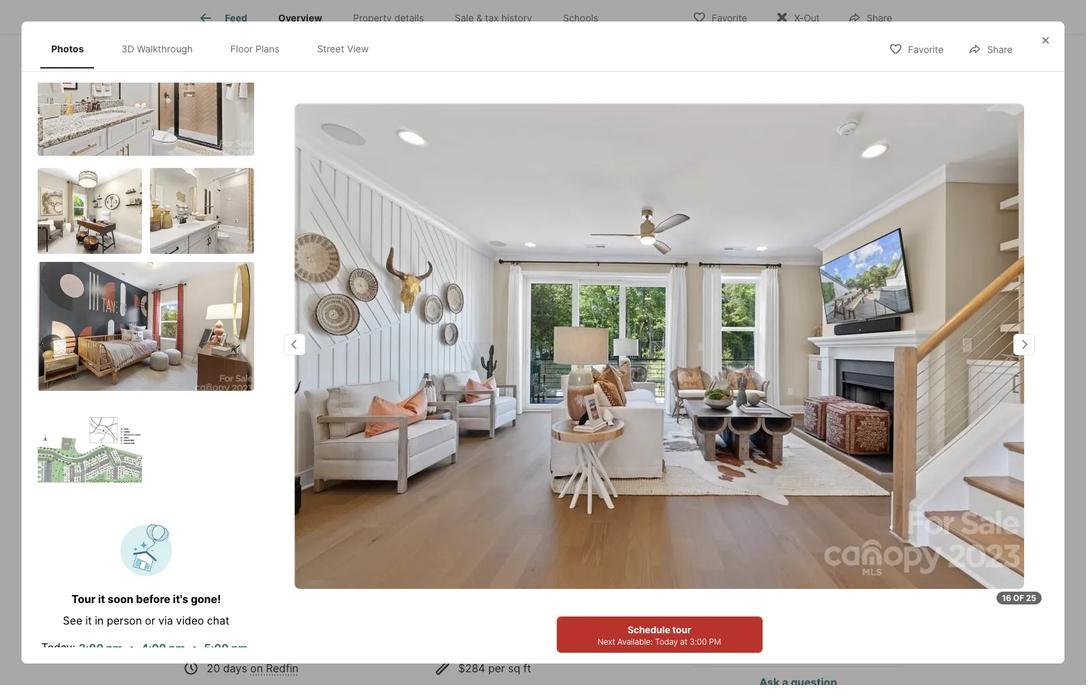 Task type: describe. For each thing, give the bounding box(es) containing it.
floor plans button
[[314, 338, 406, 365]]

with down the powder
[[302, 657, 323, 670]]

3.5 baths
[[424, 449, 453, 483]]

located
[[414, 657, 452, 670]]

street view button
[[411, 338, 506, 365]]

a up dining
[[630, 608, 636, 622]]

a down second
[[319, 624, 325, 638]]

3d walkthrough for tab list containing photos
[[121, 43, 193, 54]]

via inside dialog
[[158, 614, 173, 628]]

it's
[[693, 575, 704, 585]]

ii
[[545, 576, 550, 589]]

3d for 3d walkthrough button
[[224, 346, 237, 357]]

feed
[[225, 12, 247, 24]]

photos
[[362, 576, 406, 589]]

for sale - active
[[195, 393, 282, 405]]

spacious
[[448, 624, 493, 638]]

plans inside floor plans button
[[370, 346, 395, 357]]

1 horizontal spatial share button
[[957, 35, 1024, 63]]

• down today: in the bottom of the page
[[48, 659, 54, 673]]

tax
[[485, 12, 499, 24]]

start an offer button
[[693, 624, 903, 656]]

get pre-approved
[[252, 471, 334, 483]]

1 vertical spatial person
[[107, 614, 142, 628]]

4:00
[[141, 642, 166, 656]]

3-
[[192, 592, 203, 606]]

wednesday
[[773, 422, 823, 432]]

on inside mls # 4064036 representative photos added. the breckenridge ii plan at hudson oaks is a 3-story new construction townhome! ground floor features a large guest suite accessed from the 2-car garage. the second floor offers a beautiful open-concept layout that includes a large gathering room with deck, a gourmet kitchen with a spacious center-island and bright dining room with adjacent powder room. all 3 bedrooms, including the deluxe owner's suite, are found on the third floor along with the conveniently located laundry room and secondary bath. numerous design upgrades include gray cabinets throughout house, upgrade cabinet har
[[183, 657, 195, 670]]

16 of 25
[[1002, 594, 1036, 604]]

offers
[[364, 608, 393, 622]]

today:
[[41, 641, 75, 655]]

for
[[195, 393, 213, 405]]

1 horizontal spatial and
[[566, 624, 585, 638]]

schedule tour next available: today at 3:00 pm
[[598, 625, 721, 648]]

0 vertical spatial oaks
[[265, 418, 292, 432]]

it for tour
[[98, 593, 105, 606]]

added.
[[409, 576, 449, 589]]

schedule for schedule tour next available: today at 3:00 pm
[[628, 625, 670, 636]]

1 horizontal spatial the
[[452, 576, 471, 589]]

3:00 inside schedule tour next available: today at 3:00 pm
[[690, 638, 707, 648]]

start
[[764, 633, 790, 647]]

dining
[[621, 624, 652, 638]]

list box containing tour in person
[[693, 491, 903, 526]]

cancel
[[726, 575, 751, 585]]

pre-
[[270, 471, 290, 483]]

with up third
[[212, 641, 233, 654]]

a left 3-
[[183, 592, 189, 606]]

floor inside "tab"
[[230, 43, 253, 54]]

31
[[720, 434, 743, 457]]

mls
[[183, 576, 205, 589]]

it for see
[[85, 614, 92, 628]]

ground
[[383, 592, 421, 606]]

-
[[242, 393, 246, 405]]

owner's
[[544, 641, 584, 654]]

walkthrough for tab list containing photos
[[137, 43, 193, 54]]

overview tab
[[263, 2, 338, 34]]

tour it soon before it's gone!
[[71, 593, 221, 606]]

1 pm from the left
[[106, 642, 122, 656]]

today
[[655, 638, 678, 648]]

favorite button for x-out
[[681, 3, 758, 31]]

video inside option
[[851, 503, 872, 513]]

redfin
[[266, 662, 298, 676]]

ft
[[504, 470, 514, 483]]

2 pm from the left
[[169, 642, 185, 656]]

6024 towering oaks ln , charlotte , nc 28205
[[183, 418, 418, 432]]

at inside mls # 4064036 representative photos added. the breckenridge ii plan at hudson oaks is a 3-story new construction townhome! ground floor features a large guest suite accessed from the 2-car garage. the second floor offers a beautiful open-concept layout that includes a large gathering room with deck, a gourmet kitchen with a spacious center-island and bright dining room with adjacent powder room. all 3 bedrooms, including the deluxe owner's suite, are found on the third floor along with the conveniently located laundry room and secondary bath. numerous design upgrades include gray cabinets throughout house, upgrade cabinet har
[[578, 576, 588, 589]]

tour via video chat
[[818, 503, 891, 513]]

6024 towering oaks ln image
[[295, 103, 1024, 589]]

3:00 inside today: 3:00 pm • 4:00 pm • 5:00 pm •
[[79, 642, 103, 656]]

next image
[[887, 435, 909, 457]]

guest
[[532, 592, 561, 606]]

schools tab
[[548, 2, 614, 34]]

layout
[[528, 608, 559, 622]]

3.5
[[424, 449, 448, 468]]

video inside dialog
[[176, 614, 204, 628]]

street inside tab
[[317, 43, 344, 54]]

view inside tab
[[347, 43, 369, 54]]

• down the "gathering"
[[192, 641, 198, 655]]

cabinets
[[391, 673, 434, 686]]

favorite for share
[[908, 44, 943, 55]]

third
[[218, 657, 241, 670]]

oaks inside mls # 4064036 representative photos added. the breckenridge ii plan at hudson oaks is a 3-story new construction townhome! ground floor features a large guest suite accessed from the 2-car garage. the second floor offers a beautiful open-concept layout that includes a large gathering room with deck, a gourmet kitchen with a spacious center-island and bright dining room with adjacent powder room. all 3 bedrooms, including the deluxe owner's suite, are found on the third floor along with the conveniently located laundry room and secondary bath. numerous design upgrades include gray cabinets throughout house, upgrade cabinet har
[[633, 576, 659, 589]]

&
[[476, 12, 482, 24]]

1 vertical spatial the
[[274, 608, 294, 622]]

tour for schedule tour
[[813, 546, 835, 560]]

nc
[[367, 418, 382, 432]]

bath.
[[603, 657, 629, 670]]

days
[[223, 662, 247, 676]]

2 horizontal spatial room
[[496, 657, 522, 670]]

the up numerous
[[198, 657, 215, 670]]

floor plans inside "tab"
[[230, 43, 280, 54]]

chat inside option
[[874, 503, 891, 513]]

floor plans inside button
[[344, 346, 395, 357]]

1 horizontal spatial on
[[250, 662, 263, 676]]

person inside option
[[750, 503, 778, 513]]

oct
[[723, 459, 740, 469]]

1 vertical spatial room
[[183, 641, 209, 654]]

plan
[[554, 576, 575, 589]]

sale
[[455, 12, 474, 24]]

5:00 pm button
[[203, 640, 248, 658]]

cabinet
[[579, 673, 617, 686]]

tour for schedule tour next available: today at 3:00 pm
[[672, 625, 691, 636]]

20
[[207, 662, 220, 676]]

4064036
[[218, 576, 265, 589]]

about this home
[[183, 534, 308, 553]]

tour for go tour this home
[[718, 392, 749, 411]]

of
[[1013, 594, 1024, 604]]

anytime
[[753, 575, 783, 585]]

1 vertical spatial share
[[987, 44, 1013, 55]]

today: 3:00 pm • 4:00 pm • 5:00 pm •
[[41, 641, 248, 673]]

room.
[[324, 641, 353, 654]]

deluxe
[[508, 641, 541, 654]]

construction
[[257, 592, 321, 606]]

the down room.
[[326, 657, 343, 670]]

25
[[1026, 594, 1036, 604]]

tour via video chat option
[[791, 491, 903, 526]]

3d for tab list containing photos
[[121, 43, 134, 54]]

with down beautiful
[[414, 624, 436, 638]]

x-
[[794, 12, 804, 23]]

0 vertical spatial large
[[504, 592, 529, 606]]

2 horizontal spatial floor
[[424, 592, 447, 606]]

photos
[[849, 346, 881, 357]]

approved
[[290, 471, 334, 483]]

street view tab
[[306, 32, 379, 66]]

3:00 pm button
[[78, 640, 123, 658]]

tuesday
[[713, 422, 750, 432]]

about
[[183, 534, 229, 553]]

are
[[617, 641, 633, 654]]

1 vertical spatial floor
[[337, 608, 361, 622]]

sale & tax history tab
[[439, 2, 548, 34]]

property
[[353, 12, 392, 24]]

sq
[[488, 470, 501, 483]]

schedule for schedule tour
[[762, 546, 811, 560]]

1 horizontal spatial this
[[753, 392, 782, 411]]

townhome!
[[324, 592, 380, 606]]

2-
[[202, 608, 214, 622]]

x-out
[[794, 12, 820, 23]]

3d walkthrough tab
[[111, 32, 203, 66]]



Task type: vqa. For each thing, say whether or not it's contained in the screenshot.
100 within 26 / 100
no



Task type: locate. For each thing, give the bounding box(es) containing it.
gray
[[365, 673, 388, 686]]

walkthrough left new
[[137, 43, 193, 54]]

0 horizontal spatial the
[[274, 608, 294, 622]]

the
[[183, 608, 199, 622], [488, 641, 505, 654], [198, 657, 215, 670], [326, 657, 343, 670]]

image image
[[38, 27, 254, 156], [38, 168, 142, 254], [150, 168, 254, 254], [38, 262, 254, 391], [38, 403, 142, 489]]

1 vertical spatial floor plans
[[344, 346, 395, 357]]

$284 per sq ft
[[458, 662, 531, 676]]

street
[[317, 43, 344, 54], [442, 346, 470, 357]]

property details tab
[[338, 2, 439, 34]]

1 horizontal spatial home
[[785, 392, 828, 411]]

nov for 1
[[790, 459, 807, 469]]

include
[[326, 673, 362, 686]]

start an offer
[[764, 633, 833, 647]]

3d walkthrough
[[121, 43, 193, 54], [224, 346, 297, 357]]

3d inside button
[[224, 346, 237, 357]]

24
[[835, 346, 847, 357]]

0 horizontal spatial video
[[176, 614, 204, 628]]

in inside tour in person option
[[741, 503, 748, 513]]

tour for tour via video chat
[[818, 503, 835, 513]]

next
[[598, 638, 615, 648]]

0 horizontal spatial share button
[[836, 3, 903, 31]]

nov down 1 on the bottom of the page
[[790, 459, 807, 469]]

1 vertical spatial schedule
[[628, 625, 670, 636]]

0 horizontal spatial favorite
[[712, 12, 747, 23]]

via inside tour via video chat option
[[838, 503, 849, 513]]

person up "schedule tour" on the right bottom
[[750, 503, 778, 513]]

the
[[452, 576, 471, 589], [274, 608, 294, 622]]

tour up tuesday
[[718, 392, 749, 411]]

0 horizontal spatial and
[[525, 657, 544, 670]]

• down 3:00 pm "button"
[[108, 659, 120, 673]]

1 vertical spatial favorite button
[[878, 35, 955, 63]]

0 vertical spatial in
[[741, 503, 748, 513]]

tour up today
[[672, 625, 691, 636]]

in
[[741, 503, 748, 513], [95, 614, 104, 628]]

hudson
[[591, 576, 630, 589]]

1 vertical spatial at
[[680, 638, 687, 648]]

$284
[[458, 662, 485, 676]]

at right today
[[680, 638, 687, 648]]

chat
[[874, 503, 891, 513], [207, 614, 229, 628]]

1 horizontal spatial 3d
[[224, 346, 237, 357]]

adjacent
[[236, 641, 280, 654]]

at up suite
[[578, 576, 588, 589]]

3d walkthrough for 3d walkthrough button
[[224, 346, 297, 357]]

story
[[203, 592, 230, 606]]

0 horizontal spatial floor plans
[[230, 43, 280, 54]]

6024 towering oaks ln, charlotte, nc 28205 image
[[183, 33, 688, 376], [693, 33, 903, 202], [693, 207, 903, 376]]

includes
[[585, 608, 627, 622]]

3d walkthrough left new
[[121, 43, 193, 54]]

the up features
[[452, 576, 471, 589]]

oaks left ln
[[265, 418, 292, 432]]

tour in person
[[721, 503, 778, 513]]

person down "soon"
[[107, 614, 142, 628]]

0 vertical spatial favorite
[[712, 12, 747, 23]]

0 vertical spatial floor
[[230, 43, 253, 54]]

0 horizontal spatial floor
[[230, 43, 253, 54]]

oaks up from
[[633, 576, 659, 589]]

plans
[[256, 43, 280, 54], [370, 346, 395, 357]]

history
[[502, 12, 532, 24]]

1 vertical spatial 3d
[[224, 346, 237, 357]]

home
[[785, 392, 828, 411], [265, 534, 308, 553]]

nov for 2
[[856, 459, 874, 469]]

it right see on the left bottom of page
[[85, 614, 92, 628]]

chat inside dialog
[[207, 614, 229, 628]]

street view inside tab
[[317, 43, 369, 54]]

share button
[[836, 3, 903, 31], [957, 35, 1024, 63]]

see
[[63, 614, 82, 628]]

home up 'representative'
[[265, 534, 308, 553]]

sq
[[508, 662, 520, 676]]

numerous
[[183, 673, 235, 686]]

breckenridge
[[474, 576, 542, 589]]

1 horizontal spatial ,
[[361, 418, 364, 432]]

this up wednesday
[[753, 392, 782, 411]]

tour inside 'button'
[[813, 546, 835, 560]]

pm right 4:00
[[169, 642, 185, 656]]

, left charlotte
[[307, 418, 311, 432]]

pm up third
[[231, 642, 248, 656]]

schedule up anytime
[[762, 546, 811, 560]]

1 horizontal spatial video
[[851, 503, 872, 513]]

0 horizontal spatial 3d
[[121, 43, 134, 54]]

0 horizontal spatial street
[[317, 43, 344, 54]]

3d right photos
[[121, 43, 134, 54]]

0 horizontal spatial street view
[[317, 43, 369, 54]]

0 vertical spatial this
[[753, 392, 782, 411]]

tab list containing photos
[[38, 30, 393, 68]]

1 vertical spatial via
[[158, 614, 173, 628]]

map entry image
[[583, 392, 672, 481]]

sale
[[216, 393, 239, 405]]

tour down tour via video chat option
[[813, 546, 835, 560]]

floor up gourmet
[[337, 608, 361, 622]]

1 horizontal spatial street view
[[442, 346, 495, 357]]

video down 3-
[[176, 614, 204, 628]]

gourmet
[[328, 624, 371, 638]]

tour down oct
[[721, 503, 739, 513]]

via up 'schedule tour' 'button'
[[838, 503, 849, 513]]

this up 4064036
[[233, 534, 261, 553]]

at
[[578, 576, 588, 589], [680, 638, 687, 648]]

tab list for x-out
[[183, 0, 625, 34]]

1 horizontal spatial 3d walkthrough
[[224, 346, 297, 357]]

1 horizontal spatial it
[[98, 593, 105, 606]]

1,952
[[488, 449, 529, 468]]

it left "soon"
[[98, 593, 105, 606]]

found
[[636, 641, 666, 654]]

0 vertical spatial walkthrough
[[137, 43, 193, 54]]

1 nov from the left
[[790, 459, 807, 469]]

including
[[439, 641, 485, 654]]

kitchen
[[374, 624, 411, 638]]

1 vertical spatial floor
[[344, 346, 368, 357]]

favorite button for share
[[878, 35, 955, 63]]

1 vertical spatial this
[[233, 534, 261, 553]]

1 horizontal spatial plans
[[370, 346, 395, 357]]

1 horizontal spatial floor plans
[[344, 346, 395, 357]]

active
[[249, 393, 282, 405]]

0 horizontal spatial pm
[[106, 642, 122, 656]]

1 horizontal spatial tour
[[721, 503, 739, 513]]

chat down the story
[[207, 614, 229, 628]]

nov inside 'wednesday 1 nov'
[[790, 459, 807, 469]]

1 vertical spatial 3d walkthrough
[[224, 346, 297, 357]]

3d walkthrough inside tab
[[121, 43, 193, 54]]

room up 'house,'
[[496, 657, 522, 670]]

schedule
[[762, 546, 811, 560], [628, 625, 670, 636]]

dialog
[[22, 22, 1064, 686]]

on
[[183, 657, 195, 670], [250, 662, 263, 676]]

video down thursday 2 nov
[[851, 503, 872, 513]]

2 vertical spatial floor
[[244, 657, 268, 670]]

large down breckenridge
[[504, 592, 529, 606]]

0 vertical spatial share button
[[836, 3, 903, 31]]

0 horizontal spatial in
[[95, 614, 104, 628]]

in down tuesday 31 oct
[[741, 503, 748, 513]]

large
[[504, 592, 529, 606], [639, 608, 665, 622]]

1 vertical spatial tour
[[813, 546, 835, 560]]

in right see on the left bottom of page
[[95, 614, 104, 628]]

3d up sale
[[224, 346, 237, 357]]

1 horizontal spatial tour
[[718, 392, 749, 411]]

new construction
[[199, 48, 286, 58]]

1 vertical spatial view
[[472, 346, 495, 357]]

tab list containing feed
[[183, 0, 625, 34]]

favorite inside dialog
[[908, 44, 943, 55]]

street inside button
[[442, 346, 470, 357]]

tour inside schedule tour next available: today at 3:00 pm
[[672, 625, 691, 636]]

tour up see on the left bottom of page
[[71, 593, 95, 606]]

floor up design
[[244, 657, 268, 670]]

bright
[[588, 624, 618, 638]]

2 nov from the left
[[856, 459, 874, 469]]

2 vertical spatial room
[[496, 657, 522, 670]]

tour for tour it soon before it's gone!
[[71, 593, 95, 606]]

center-
[[496, 624, 533, 638]]

on right days
[[250, 662, 263, 676]]

tour inside dialog
[[71, 593, 95, 606]]

a
[[183, 592, 189, 606], [495, 592, 501, 606], [396, 608, 402, 622], [630, 608, 636, 622], [319, 624, 325, 638], [439, 624, 445, 638]]

mls # 4064036 representative photos added. the breckenridge ii plan at hudson oaks is a 3-story new construction townhome! ground floor features a large guest suite accessed from the 2-car garage. the second floor offers a beautiful open-concept layout that includes a large gathering room with deck, a gourmet kitchen with a spacious center-island and bright dining room with adjacent powder room. all 3 bedrooms, including the deluxe owner's suite, are found on the third floor along with the conveniently located laundry room and secondary bath. numerous design upgrades include gray cabinets throughout house, upgrade cabinet har
[[183, 576, 671, 686]]

from
[[643, 592, 666, 606]]

with up adjacent
[[263, 624, 285, 638]]

0 horizontal spatial tour
[[672, 625, 691, 636]]

new
[[233, 592, 254, 606]]

1 horizontal spatial room
[[234, 624, 260, 638]]

1 vertical spatial it
[[85, 614, 92, 628]]

1 vertical spatial share button
[[957, 35, 1024, 63]]

overview
[[278, 12, 322, 24]]

walkthrough up active
[[239, 346, 297, 357]]

3:00 left pm
[[690, 638, 707, 648]]

home up wednesday
[[785, 392, 828, 411]]

chat down next icon
[[874, 503, 891, 513]]

tour for tour in person
[[721, 503, 739, 513]]

a up concept
[[495, 592, 501, 606]]

nov inside thursday 2 nov
[[856, 459, 874, 469]]

0 vertical spatial home
[[785, 392, 828, 411]]

the down 'construction'
[[274, 608, 294, 622]]

go
[[693, 392, 714, 411]]

a down beautiful
[[439, 624, 445, 638]]

photos tab
[[41, 32, 94, 66]]

1 horizontal spatial share
[[987, 44, 1013, 55]]

• left 4:00
[[129, 641, 135, 655]]

3d walkthrough up active
[[224, 346, 297, 357]]

charlotte
[[313, 418, 361, 432]]

details
[[394, 12, 424, 24]]

0 vertical spatial share
[[867, 12, 892, 23]]

floor down added.
[[424, 592, 447, 606]]

thursday 2 nov
[[843, 422, 886, 469]]

x-out button
[[764, 3, 831, 31]]

schedule inside schedule tour next available: today at 3:00 pm
[[628, 625, 670, 636]]

deck,
[[288, 624, 316, 638]]

0 horizontal spatial on
[[183, 657, 195, 670]]

3:00
[[690, 638, 707, 648], [79, 642, 103, 656]]

1 vertical spatial home
[[265, 534, 308, 553]]

2 vertical spatial tour
[[672, 625, 691, 636]]

walkthrough inside button
[[239, 346, 297, 357]]

via right or
[[158, 614, 173, 628]]

, left nc
[[361, 418, 364, 432]]

the up the "per"
[[488, 641, 505, 654]]

0 vertical spatial the
[[452, 576, 471, 589]]

• down 4:00 pm 'button'
[[169, 659, 182, 673]]

and down that
[[566, 624, 585, 638]]

0 vertical spatial 3d
[[121, 43, 134, 54]]

0 vertical spatial street
[[317, 43, 344, 54]]

0 horizontal spatial this
[[233, 534, 261, 553]]

plans inside 'floor plans' "tab"
[[256, 43, 280, 54]]

1 horizontal spatial floor
[[344, 346, 368, 357]]

floor plans tab
[[220, 32, 290, 66]]

1 vertical spatial chat
[[207, 614, 229, 628]]

the left 2-
[[183, 608, 199, 622]]

large down from
[[639, 608, 665, 622]]

tab list
[[183, 0, 625, 34], [38, 30, 393, 68]]

get
[[252, 471, 268, 483]]

schools
[[563, 12, 598, 24]]

1 horizontal spatial nov
[[856, 459, 874, 469]]

floor inside button
[[344, 346, 368, 357]]

1 horizontal spatial 3:00
[[690, 638, 707, 648]]

0 horizontal spatial person
[[107, 614, 142, 628]]

1 horizontal spatial view
[[472, 346, 495, 357]]

1 horizontal spatial favorite button
[[878, 35, 955, 63]]

walkthrough for 3d walkthrough button
[[239, 346, 297, 357]]

walkthrough inside tab
[[137, 43, 193, 54]]

a down ground
[[396, 608, 402, 622]]

1
[[793, 434, 803, 457]]

1 horizontal spatial pm
[[169, 642, 185, 656]]

share
[[867, 12, 892, 23], [987, 44, 1013, 55]]

house,
[[497, 673, 530, 686]]

street view inside button
[[442, 346, 495, 357]]

walkthrough
[[137, 43, 193, 54], [239, 346, 297, 357]]

1 horizontal spatial floor
[[337, 608, 361, 622]]

pm
[[709, 638, 721, 648]]

None button
[[701, 414, 762, 477], [768, 415, 829, 477], [834, 415, 895, 477], [701, 414, 762, 477], [768, 415, 829, 477], [834, 415, 895, 477]]

0 vertical spatial street view
[[317, 43, 369, 54]]

2 horizontal spatial tour
[[813, 546, 835, 560]]

tour in person option
[[693, 491, 791, 526]]

1 , from the left
[[307, 418, 311, 432]]

6024
[[183, 418, 211, 432]]

0 horizontal spatial schedule
[[628, 625, 670, 636]]

0 horizontal spatial home
[[265, 534, 308, 553]]

0 horizontal spatial via
[[158, 614, 173, 628]]

out
[[804, 12, 820, 23]]

3d walkthrough inside button
[[224, 346, 297, 357]]

and down 'deluxe'
[[525, 657, 544, 670]]

person
[[750, 503, 778, 513], [107, 614, 142, 628]]

second
[[297, 608, 334, 622]]

room down garage.
[[234, 624, 260, 638]]

1 horizontal spatial walkthrough
[[239, 346, 297, 357]]

3:00 right today: in the bottom of the page
[[79, 642, 103, 656]]

view inside button
[[472, 346, 495, 357]]

0 horizontal spatial large
[[504, 592, 529, 606]]

nov down 2 at the right bottom of the page
[[856, 459, 874, 469]]

at inside schedule tour next available: today at 3:00 pm
[[680, 638, 687, 648]]

favorite for x-out
[[712, 12, 747, 23]]

0 vertical spatial person
[[750, 503, 778, 513]]

dialog containing tour it soon before it's gone!
[[22, 22, 1064, 686]]

schedule inside 'schedule tour' 'button'
[[762, 546, 811, 560]]

3 pm from the left
[[231, 642, 248, 656]]

2 horizontal spatial pm
[[231, 642, 248, 656]]

0 vertical spatial 3d walkthrough
[[121, 43, 193, 54]]

tour up 'schedule tour' 'button'
[[818, 503, 835, 513]]

pm left 4:00
[[106, 642, 122, 656]]

room down the "gathering"
[[183, 641, 209, 654]]

upgrades
[[275, 673, 323, 686]]

0 vertical spatial it
[[98, 593, 105, 606]]

0 vertical spatial room
[[234, 624, 260, 638]]

on left 20
[[183, 657, 195, 670]]

and
[[566, 624, 585, 638], [525, 657, 544, 670]]

schedule tour button
[[693, 537, 903, 569]]

1 vertical spatial video
[[176, 614, 204, 628]]

beds
[[366, 470, 391, 483]]

go tour this home
[[693, 392, 828, 411]]

1 vertical spatial in
[[95, 614, 104, 628]]

1 vertical spatial walkthrough
[[239, 346, 297, 357]]

0 horizontal spatial tour
[[71, 593, 95, 606]]

list box
[[693, 491, 903, 526]]

0 horizontal spatial at
[[578, 576, 588, 589]]

#
[[208, 576, 215, 589]]

powder
[[283, 641, 321, 654]]

schedule up found
[[628, 625, 670, 636]]

0 vertical spatial plans
[[256, 43, 280, 54]]

representative
[[268, 576, 359, 589]]

0 horizontal spatial oaks
[[265, 418, 292, 432]]

0 horizontal spatial it
[[85, 614, 92, 628]]

an
[[792, 633, 805, 647]]

1 horizontal spatial via
[[838, 503, 849, 513]]

1 vertical spatial large
[[639, 608, 665, 622]]

car
[[214, 608, 230, 622]]

property details
[[353, 12, 424, 24]]

0 horizontal spatial plans
[[256, 43, 280, 54]]

tab list for share
[[38, 30, 393, 68]]

0 vertical spatial view
[[347, 43, 369, 54]]

1 horizontal spatial large
[[639, 608, 665, 622]]

0 horizontal spatial favorite button
[[681, 3, 758, 31]]

3d inside tab
[[121, 43, 134, 54]]

0 vertical spatial and
[[566, 624, 585, 638]]

free,
[[706, 575, 724, 585]]

construction
[[220, 48, 286, 58]]

floor plans
[[230, 43, 280, 54], [344, 346, 395, 357]]

1 horizontal spatial person
[[750, 503, 778, 513]]

2 , from the left
[[361, 418, 364, 432]]

available:
[[617, 638, 653, 648]]



